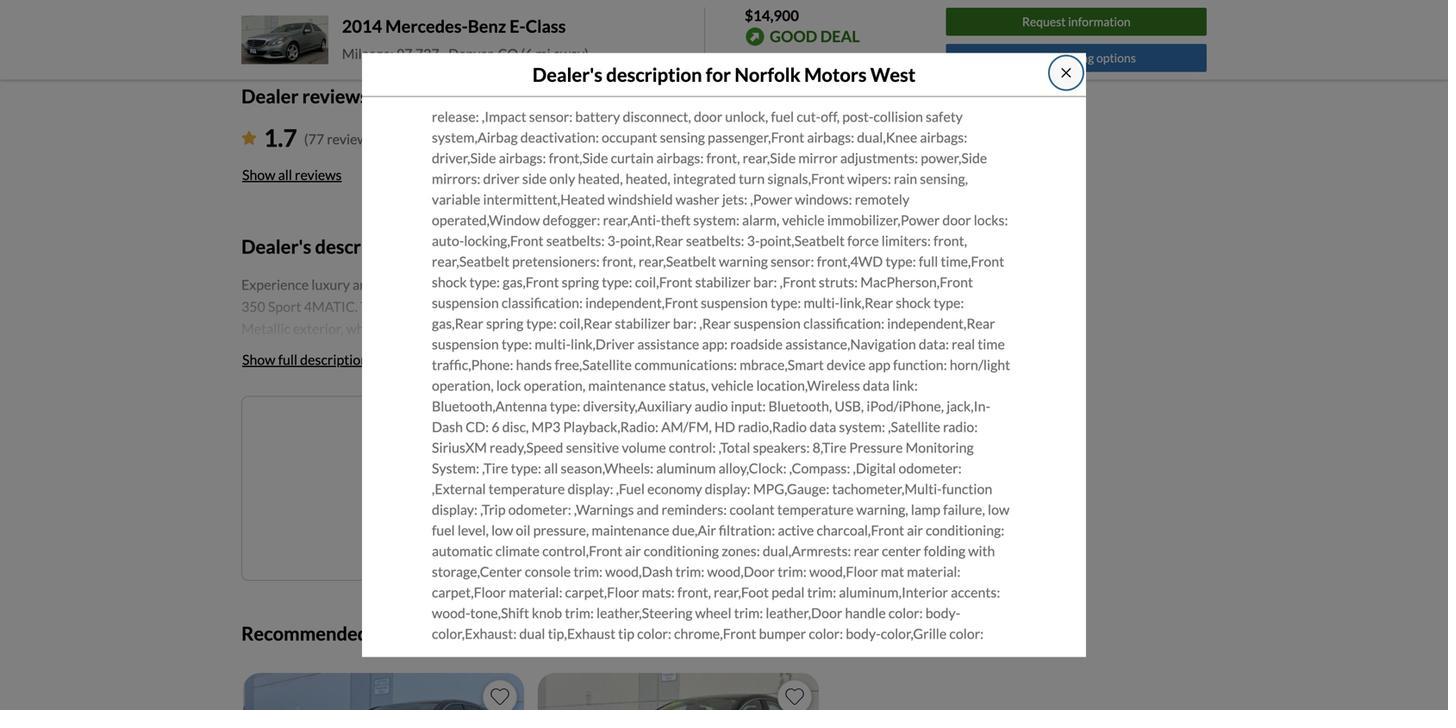 Task type: vqa. For each thing, say whether or not it's contained in the screenshot.
Privacy at the bottom left of the page
yes



Task type: describe. For each thing, give the bounding box(es) containing it.
"email
[[420, 531, 449, 544]]

clicking
[[384, 531, 418, 544]]

2014
[[342, 16, 382, 37]]

terms of use link
[[632, 531, 690, 544]]

good
[[770, 27, 818, 46]]

·
[[442, 45, 446, 62]]

information
[[307, 541, 379, 558]]

one
[[622, 426, 645, 443]]

listings
[[525, 426, 569, 443]]

2014 mercedes-benz e-class mileage: 97,727 · denver, co (6 mi away)
[[342, 16, 589, 62]]

dealer
[[241, 85, 299, 107]]

description for dealer's description for norfolk motors west
[[606, 63, 702, 86]]

description for dealer's description
[[315, 235, 411, 258]]

2014 mercedes-benz e-class image
[[241, 16, 328, 64]]

dealer reviews
[[241, 85, 369, 107]]

$1,362
[[745, 52, 788, 69]]

description inside "button"
[[300, 351, 368, 368]]

$14,900
[[745, 6, 799, 24]]

benz
[[468, 16, 506, 37]]

.
[[690, 531, 692, 544]]

additional information
[[241, 541, 379, 558]]

Email address email field
[[394, 474, 583, 510]]

view financing options button
[[946, 44, 1207, 72]]

notify me of new listings like this one
[[417, 426, 645, 443]]

deal
[[821, 27, 860, 46]]

me,"
[[451, 531, 470, 544]]

show all reviews
[[242, 166, 342, 183]]

agree
[[491, 531, 517, 544]]

good deal
[[770, 27, 860, 46]]

me for notify
[[460, 426, 479, 443]]

reviews)
[[327, 131, 378, 148]]

0 horizontal spatial this
[[417, 622, 448, 645]]

(77
[[304, 131, 324, 148]]

by
[[370, 531, 382, 544]]

dealer's description
[[241, 235, 411, 258]]

motors
[[804, 63, 867, 86]]

norfolk
[[735, 63, 801, 86]]

(6
[[521, 45, 533, 62]]

new
[[497, 426, 523, 443]]

recommended
[[241, 622, 368, 645]]

show for dealer's
[[242, 351, 276, 368]]

and
[[613, 531, 630, 544]]

show all reviews button
[[241, 156, 343, 194]]

terms
[[632, 531, 659, 544]]

away)
[[553, 45, 589, 62]]

dealer's for dealer's description for norfolk motors west
[[533, 63, 603, 86]]

star image
[[241, 131, 257, 145]]

e-
[[510, 16, 526, 37]]

97,727
[[397, 45, 439, 62]]

email me button
[[594, 473, 669, 511]]

to
[[519, 531, 528, 544]]

you
[[472, 531, 489, 544]]



Task type: locate. For each thing, give the bounding box(es) containing it.
me right 'notify'
[[460, 426, 479, 443]]

mi
[[536, 45, 551, 62]]

1.7 (77 reviews)
[[264, 123, 378, 152]]

all
[[278, 166, 292, 183]]

of left new
[[481, 426, 494, 443]]

1 vertical spatial of
[[661, 531, 671, 544]]

1 show from the top
[[242, 166, 276, 183]]

email me
[[604, 483, 659, 500]]

dealer's description for norfolk motors west
[[533, 63, 916, 86]]

recommended from this dealer
[[241, 622, 506, 645]]

mercedes-
[[385, 16, 468, 37]]

dealer's down away)
[[533, 63, 603, 86]]

financing
[[1046, 50, 1094, 65]]

show inside button
[[242, 166, 276, 183]]

information
[[1068, 14, 1131, 29]]

below
[[791, 52, 829, 69]]

additional
[[241, 541, 304, 558]]

request
[[1023, 14, 1066, 29]]

0 horizontal spatial of
[[481, 426, 494, 443]]

show full description
[[242, 351, 368, 368]]

0 vertical spatial of
[[481, 426, 494, 443]]

0 vertical spatial reviews
[[302, 85, 369, 107]]

0 horizontal spatial me
[[460, 426, 479, 443]]

2 vertical spatial description
[[300, 351, 368, 368]]

use
[[673, 531, 690, 544]]

privacy
[[548, 531, 582, 544]]

privacy policy link
[[548, 531, 611, 544]]

me right "email"
[[640, 483, 659, 500]]

1 horizontal spatial this
[[596, 426, 619, 443]]

of left use
[[661, 531, 671, 544]]

market
[[831, 52, 874, 69]]

0 vertical spatial dealer's
[[533, 63, 603, 86]]

dealer's down 'all'
[[241, 235, 312, 258]]

0 vertical spatial show
[[242, 166, 276, 183]]

reviews
[[302, 85, 369, 107], [295, 166, 342, 183]]

of
[[481, 426, 494, 443], [661, 531, 671, 544]]

1 vertical spatial me
[[640, 483, 659, 500]]

1.7
[[264, 123, 297, 152]]

1 vertical spatial description
[[315, 235, 411, 258]]

description inside dialog
[[606, 63, 702, 86]]

show
[[242, 166, 276, 183], [242, 351, 276, 368]]

reviews right 'all'
[[295, 166, 342, 183]]

from
[[372, 622, 413, 645]]

for
[[706, 63, 731, 86]]

show for dealer
[[242, 166, 276, 183]]

request information button
[[946, 8, 1207, 36]]

west
[[871, 63, 916, 86]]

scroll right image
[[803, 628, 811, 643]]

show full description button
[[241, 341, 369, 379]]

me for email
[[640, 483, 659, 500]]

scroll left image
[[752, 628, 759, 643]]

dealer
[[452, 622, 506, 645]]

dealer's description for norfolk motors west dialog
[[362, 53, 1086, 658]]

denver,
[[449, 45, 495, 62]]

mileage:
[[342, 45, 394, 62]]

dealer's
[[533, 63, 603, 86], [241, 235, 312, 258]]

full
[[278, 351, 298, 368]]

2 show from the top
[[242, 351, 276, 368]]

me inside 'button'
[[640, 483, 659, 500]]

1 horizontal spatial of
[[661, 531, 671, 544]]

0 vertical spatial description
[[606, 63, 702, 86]]

1 horizontal spatial me
[[640, 483, 659, 500]]

this
[[596, 426, 619, 443], [417, 622, 448, 645]]

1 vertical spatial reviews
[[295, 166, 342, 183]]

reviews inside show all reviews button
[[295, 166, 342, 183]]

1 horizontal spatial dealer's
[[533, 63, 603, 86]]

1 vertical spatial dealer's
[[241, 235, 312, 258]]

reviews up '1.7 (77 reviews)'
[[302, 85, 369, 107]]

description
[[606, 63, 702, 86], [315, 235, 411, 258], [300, 351, 368, 368]]

1 vertical spatial this
[[417, 622, 448, 645]]

0 vertical spatial me
[[460, 426, 479, 443]]

close modal dealer's description for norfolk motors west image
[[1060, 66, 1073, 80]]

this right from
[[417, 622, 448, 645]]

this right like
[[596, 426, 619, 443]]

policy
[[584, 531, 611, 544]]

view financing options
[[1017, 50, 1136, 65]]

show inside "button"
[[242, 351, 276, 368]]

show left full
[[242, 351, 276, 368]]

request information
[[1023, 14, 1131, 29]]

notify
[[417, 426, 457, 443]]

co
[[498, 45, 518, 62]]

our
[[530, 531, 546, 544]]

by clicking "email me," you agree to our privacy policy and terms of use .
[[370, 531, 692, 544]]

$1,362 below market
[[745, 52, 874, 69]]

show left 'all'
[[242, 166, 276, 183]]

0 vertical spatial this
[[596, 426, 619, 443]]

0 horizontal spatial dealer's
[[241, 235, 312, 258]]

1 vertical spatial show
[[242, 351, 276, 368]]

class
[[526, 16, 566, 37]]

like
[[572, 426, 594, 443]]

options
[[1097, 50, 1136, 65]]

email
[[604, 483, 638, 500]]

me
[[460, 426, 479, 443], [640, 483, 659, 500]]

view
[[1017, 50, 1044, 65]]

dealer's for dealer's description
[[241, 235, 312, 258]]

dealer's inside dealer's description for norfolk motors west dialog
[[533, 63, 603, 86]]



